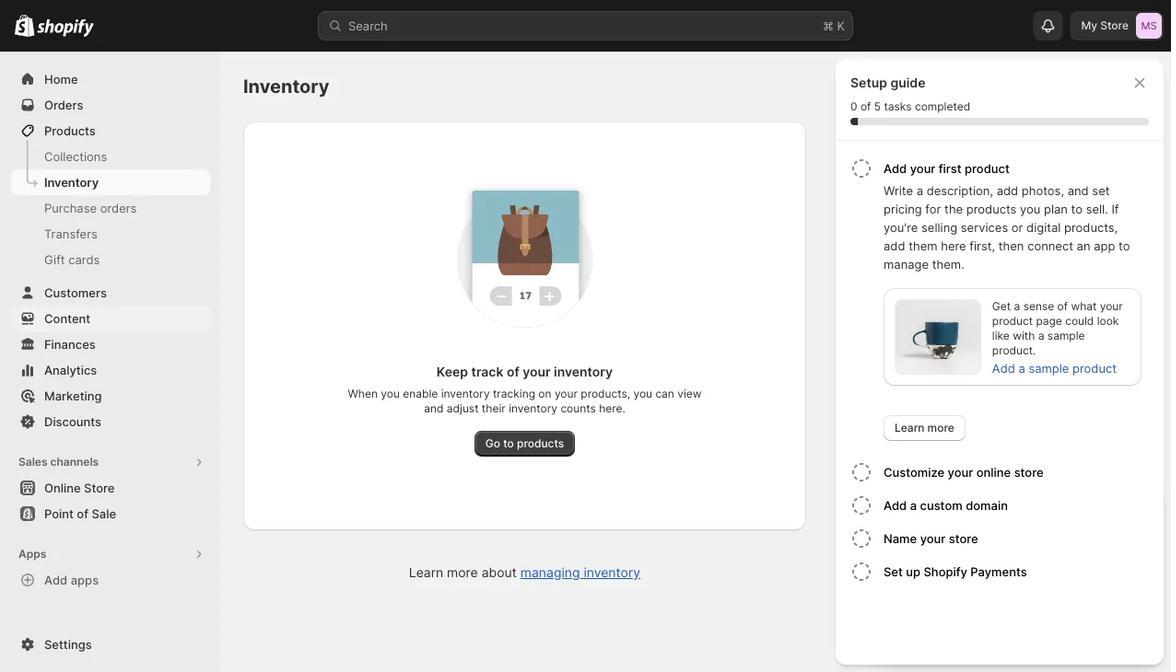 Task type: describe. For each thing, give the bounding box(es) containing it.
my store
[[1082, 19, 1129, 32]]

if
[[1112, 202, 1119, 216]]

app
[[1094, 239, 1116, 253]]

1 vertical spatial add
[[884, 239, 906, 253]]

learn more link
[[884, 416, 966, 441]]

1 vertical spatial product
[[992, 315, 1033, 328]]

here.
[[599, 402, 626, 416]]

connect
[[1028, 239, 1074, 253]]

store for online store
[[84, 481, 115, 495]]

add a custom domain
[[884, 499, 1008, 513]]

your trial just started
[[899, 505, 1081, 527]]

trial for just
[[943, 505, 976, 527]]

services
[[961, 220, 1008, 235]]

started
[[1018, 505, 1081, 527]]

to inside go to products link
[[503, 437, 514, 451]]

your inside add your first product button
[[910, 161, 936, 176]]

name
[[884, 532, 917, 546]]

your trial just started element
[[880, 536, 1157, 658]]

discounts link
[[11, 409, 210, 435]]

write
[[884, 183, 913, 198]]

inventory link
[[11, 170, 210, 195]]

ends
[[952, 538, 980, 553]]

payments
[[971, 565, 1027, 579]]

completed
[[915, 100, 971, 113]]

up
[[906, 565, 921, 579]]

set up shopify payments button
[[884, 556, 1157, 589]]

name your store button
[[884, 523, 1157, 556]]

your inside customize your online store button
[[948, 465, 974, 480]]

inventory down tracking
[[509, 402, 558, 416]]

a down page
[[1038, 329, 1045, 343]]

apps
[[18, 548, 46, 561]]

of inside point of sale link
[[77, 507, 88, 521]]

0 horizontal spatial store
[[949, 532, 979, 546]]

guide
[[891, 75, 926, 91]]

domain
[[966, 499, 1008, 513]]

go to products link
[[474, 431, 575, 457]]

their
[[482, 402, 506, 416]]

apps button
[[11, 542, 210, 568]]

of inside keep track of your inventory when you enable inventory tracking on your products, you can view and adjust their inventory counts here.
[[507, 365, 520, 380]]

your for your trial just started
[[899, 505, 938, 527]]

you inside write a description, add photos, and set pricing for the products you plan to sell. if you're selling services or digital products, add them here first, then connect an app to manage them.
[[1020, 202, 1041, 216]]

0
[[851, 100, 858, 113]]

gift cards link
[[11, 247, 210, 273]]

go to products
[[486, 437, 564, 451]]

to right app
[[1119, 239, 1130, 253]]

first inside select a plan to extend your shopify trial for just $1/month for your first 3 months.
[[1046, 586, 1068, 600]]

sales channels button
[[11, 450, 210, 476]]

like
[[992, 329, 1010, 343]]

set
[[1092, 183, 1110, 198]]

collections link
[[11, 144, 210, 170]]

home link
[[11, 66, 210, 92]]

point of sale
[[44, 507, 116, 521]]

your right extend
[[1032, 568, 1057, 582]]

mark set up shopify payments as done image
[[851, 561, 873, 583]]

purchase
[[44, 201, 97, 215]]

pricing
[[884, 202, 922, 216]]

finances link
[[11, 332, 210, 358]]

track
[[471, 365, 504, 380]]

customers
[[44, 286, 107, 300]]

on inside your trial just started element
[[983, 538, 997, 553]]

gift
[[44, 253, 65, 267]]

then
[[999, 239, 1024, 253]]

managing inventory link
[[521, 565, 641, 581]]

a for custom
[[910, 499, 917, 513]]

just inside select a plan to extend your shopify trial for just $1/month for your first 3 months.
[[918, 586, 938, 600]]

content
[[44, 312, 90, 326]]

add apps button
[[11, 568, 210, 594]]

with
[[1013, 329, 1035, 343]]

1 vertical spatial sample
[[1029, 361, 1070, 376]]

first inside add your first product button
[[939, 161, 962, 176]]

add for add apps
[[44, 573, 68, 588]]

enable
[[403, 388, 438, 401]]

1 horizontal spatial you
[[634, 388, 653, 401]]

shopify inside "button"
[[924, 565, 968, 579]]

setup
[[851, 75, 888, 91]]

first,
[[970, 239, 995, 253]]

your trial ends on
[[899, 538, 1001, 553]]

your trial just started button
[[880, 488, 1157, 527]]

add a custom domain button
[[884, 489, 1157, 523]]

transfers
[[44, 227, 97, 241]]

point of sale link
[[11, 501, 210, 527]]

could
[[1066, 315, 1094, 328]]

0 vertical spatial sample
[[1048, 329, 1085, 343]]

learn for learn more
[[895, 422, 925, 435]]

your inside get a sense of what your product page could look like with a sample product. add a sample product
[[1100, 300, 1123, 313]]

view
[[678, 388, 702, 401]]

0 of 5 tasks completed
[[851, 100, 971, 113]]

apps
[[71, 573, 99, 588]]

⌘
[[823, 18, 834, 33]]

name your store
[[884, 532, 979, 546]]

my store image
[[1136, 13, 1162, 39]]

sell.
[[1086, 202, 1109, 216]]

learn more
[[895, 422, 955, 435]]

digital
[[1027, 220, 1061, 235]]

channels
[[50, 456, 99, 469]]

products, inside keep track of your inventory when you enable inventory tracking on your products, you can view and adjust their inventory counts here.
[[581, 388, 630, 401]]

cards
[[68, 253, 100, 267]]

managing
[[521, 565, 580, 581]]

a for plan
[[937, 568, 944, 582]]

photos,
[[1022, 183, 1065, 198]]

gift cards
[[44, 253, 100, 267]]

set up shopify payments
[[884, 565, 1027, 579]]

to left sell.
[[1071, 202, 1083, 216]]

shopify inside select a plan to extend your shopify trial for just $1/month for your first 3 months.
[[1060, 568, 1103, 582]]

selling
[[922, 220, 958, 235]]

product inside add your first product button
[[965, 161, 1010, 176]]

select
[[899, 568, 934, 582]]

your down extend
[[1017, 586, 1042, 600]]

settings link
[[11, 632, 210, 658]]

inventory up the adjust
[[441, 388, 490, 401]]

settings
[[44, 638, 92, 652]]



Task type: vqa. For each thing, say whether or not it's contained in the screenshot.
'tab list'
no



Task type: locate. For each thing, give the bounding box(es) containing it.
here
[[941, 239, 966, 253]]

what
[[1071, 300, 1097, 313]]

1 vertical spatial your
[[899, 538, 924, 553]]

mark customize your online store as done image
[[851, 462, 873, 484]]

your left online
[[948, 465, 974, 480]]

0 vertical spatial store
[[1014, 465, 1044, 480]]

mark add a custom domain as done image
[[851, 495, 873, 517]]

an
[[1077, 239, 1091, 253]]

you left can
[[634, 388, 653, 401]]

look
[[1097, 315, 1119, 328]]

for down select
[[899, 586, 914, 600]]

learn left about
[[409, 565, 443, 581]]

0 horizontal spatial plan
[[948, 568, 972, 582]]

plan up digital
[[1044, 202, 1068, 216]]

product up the description,
[[965, 161, 1010, 176]]

products right go
[[517, 437, 564, 451]]

for down extend
[[998, 586, 1014, 600]]

0 horizontal spatial products
[[517, 437, 564, 451]]

your up the look
[[1100, 300, 1123, 313]]

products, inside write a description, add photos, and set pricing for the products you plan to sell. if you're selling services or digital products, add them here first, then connect an app to manage them.
[[1065, 220, 1118, 235]]

1 vertical spatial learn
[[409, 565, 443, 581]]

more left about
[[447, 565, 478, 581]]

custom
[[920, 499, 963, 513]]

store up add a custom domain button
[[1014, 465, 1044, 480]]

0 vertical spatial product
[[965, 161, 1010, 176]]

store right my
[[1101, 19, 1129, 32]]

1 vertical spatial products
[[517, 437, 564, 451]]

learn up "customize"
[[895, 422, 925, 435]]

add left apps
[[44, 573, 68, 588]]

add inside get a sense of what your product page could look like with a sample product. add a sample product
[[992, 361, 1015, 376]]

store inside "button"
[[84, 481, 115, 495]]

and inside keep track of your inventory when you enable inventory tracking on your products, you can view and adjust their inventory counts here.
[[424, 402, 444, 416]]

0 vertical spatial your
[[899, 505, 938, 527]]

mark add your first product as done image
[[851, 158, 873, 180]]

sample down product.
[[1029, 361, 1070, 376]]

to right go
[[503, 437, 514, 451]]

product down get
[[992, 315, 1033, 328]]

setup guide
[[851, 75, 926, 91]]

a inside write a description, add photos, and set pricing for the products you plan to sell. if you're selling services or digital products, add them here first, then connect an app to manage them.
[[917, 183, 924, 198]]

trial up ends
[[943, 505, 976, 527]]

1 horizontal spatial learn
[[895, 422, 925, 435]]

and inside write a description, add photos, and set pricing for the products you plan to sell. if you're selling services or digital products, add them here first, then connect an app to manage them.
[[1068, 183, 1089, 198]]

products up services
[[967, 202, 1017, 216]]

of up tracking
[[507, 365, 520, 380]]

your inside your trial just started element
[[899, 538, 924, 553]]

products
[[967, 202, 1017, 216], [517, 437, 564, 451]]

product.
[[992, 344, 1036, 358]]

1 horizontal spatial plan
[[1044, 202, 1068, 216]]

a left the custom on the right of page
[[910, 499, 917, 513]]

1 vertical spatial trial
[[928, 538, 949, 553]]

of left 5
[[861, 100, 871, 113]]

you right when
[[381, 388, 400, 401]]

add your first product button
[[884, 152, 1157, 182]]

to inside select a plan to extend your shopify trial for just $1/month for your first 3 months.
[[975, 568, 986, 582]]

sale
[[92, 507, 116, 521]]

for inside write a description, add photos, and set pricing for the products you plan to sell. if you're selling services or digital products, add them here first, then connect an app to manage them.
[[926, 202, 941, 216]]

write a description, add photos, and set pricing for the products you plan to sell. if you're selling services or digital products, add them here first, then connect an app to manage them.
[[884, 183, 1130, 271]]

0 horizontal spatial add
[[884, 239, 906, 253]]

0 horizontal spatial shopify
[[924, 565, 968, 579]]

them
[[909, 239, 938, 253]]

add
[[884, 161, 907, 176], [992, 361, 1015, 376], [884, 499, 907, 513], [44, 573, 68, 588]]

product down the look
[[1073, 361, 1117, 376]]

store
[[1101, 19, 1129, 32], [84, 481, 115, 495]]

tasks
[[884, 100, 912, 113]]

your for your trial ends on
[[899, 538, 924, 553]]

a
[[917, 183, 924, 198], [1014, 300, 1021, 313], [1038, 329, 1045, 343], [1019, 361, 1026, 376], [910, 499, 917, 513], [937, 568, 944, 582]]

of inside get a sense of what your product page could look like with a sample product. add a sample product
[[1058, 300, 1068, 313]]

2 horizontal spatial you
[[1020, 202, 1041, 216]]

inventory
[[243, 75, 330, 98], [44, 175, 99, 189]]

the
[[945, 202, 963, 216]]

inventory
[[554, 365, 613, 380], [441, 388, 490, 401], [509, 402, 558, 416], [584, 565, 641, 581]]

inventory right 'managing'
[[584, 565, 641, 581]]

learn
[[895, 422, 925, 435], [409, 565, 443, 581]]

select a plan to extend your shopify trial for just $1/month for your first 3 months.
[[899, 568, 1128, 600]]

1 horizontal spatial on
[[983, 538, 997, 553]]

1 horizontal spatial first
[[1046, 586, 1068, 600]]

your up write at the top of page
[[910, 161, 936, 176]]

1 vertical spatial first
[[1046, 586, 1068, 600]]

1 vertical spatial store
[[949, 532, 979, 546]]

content link
[[11, 306, 210, 332]]

a down product.
[[1019, 361, 1026, 376]]

collections
[[44, 149, 107, 164]]

go
[[486, 437, 500, 451]]

shopify down the your trial ends on
[[924, 565, 968, 579]]

add up name
[[884, 499, 907, 513]]

0 horizontal spatial for
[[899, 586, 914, 600]]

trial inside select a plan to extend your shopify trial for just $1/month for your first 3 months.
[[1107, 568, 1128, 582]]

a right select
[[937, 568, 944, 582]]

on right tracking
[[539, 388, 552, 401]]

more inside add your first product element
[[928, 422, 955, 435]]

add your first product element
[[847, 182, 1157, 441]]

a for sense
[[1014, 300, 1021, 313]]

0 vertical spatial store
[[1101, 19, 1129, 32]]

description,
[[927, 183, 994, 198]]

your right name
[[920, 532, 946, 546]]

of up page
[[1058, 300, 1068, 313]]

1 horizontal spatial store
[[1014, 465, 1044, 480]]

product
[[965, 161, 1010, 176], [992, 315, 1033, 328], [1073, 361, 1117, 376]]

for
[[926, 202, 941, 216], [899, 586, 914, 600], [998, 586, 1014, 600]]

discounts
[[44, 415, 101, 429]]

0 vertical spatial products
[[967, 202, 1017, 216]]

3
[[1071, 586, 1079, 600]]

shopify image
[[37, 19, 94, 37]]

add for add your first product
[[884, 161, 907, 176]]

learn inside add your first product element
[[895, 422, 925, 435]]

adjust
[[447, 402, 479, 416]]

0 horizontal spatial products,
[[581, 388, 630, 401]]

1 vertical spatial just
[[918, 586, 938, 600]]

0 vertical spatial inventory
[[243, 75, 330, 98]]

for for the
[[926, 202, 941, 216]]

add your first product
[[884, 161, 1010, 176]]

0 horizontal spatial on
[[539, 388, 552, 401]]

just inside dropdown button
[[981, 505, 1013, 527]]

can
[[656, 388, 675, 401]]

0 vertical spatial products,
[[1065, 220, 1118, 235]]

manage
[[884, 257, 929, 271]]

set
[[884, 565, 903, 579]]

setup guide dialog
[[836, 59, 1164, 665]]

0 vertical spatial and
[[1068, 183, 1089, 198]]

store for my store
[[1101, 19, 1129, 32]]

a for description,
[[917, 183, 924, 198]]

0 horizontal spatial you
[[381, 388, 400, 401]]

add for add a custom domain
[[884, 499, 907, 513]]

on right ends
[[983, 538, 997, 553]]

1 vertical spatial inventory
[[44, 175, 99, 189]]

trial left ends
[[928, 538, 949, 553]]

more for learn more
[[928, 422, 955, 435]]

more up customize your online store
[[928, 422, 955, 435]]

your inside the name your store button
[[920, 532, 946, 546]]

add down add your first product button
[[997, 183, 1019, 198]]

marketing
[[44, 389, 102, 403]]

or
[[1012, 220, 1023, 235]]

1 vertical spatial products,
[[581, 388, 630, 401]]

your up name your store
[[899, 505, 938, 527]]

1 vertical spatial more
[[447, 565, 478, 581]]

products link
[[11, 118, 210, 144]]

0 vertical spatial more
[[928, 422, 955, 435]]

analytics
[[44, 363, 97, 377]]

products inside write a description, add photos, and set pricing for the products you plan to sell. if you're selling services or digital products, add them here first, then connect an app to manage them.
[[967, 202, 1017, 216]]

your up tracking
[[523, 365, 551, 380]]

add down product.
[[992, 361, 1015, 376]]

1 horizontal spatial products
[[967, 202, 1017, 216]]

on inside keep track of your inventory when you enable inventory tracking on your products, you can view and adjust their inventory counts here.
[[539, 388, 552, 401]]

2 your from the top
[[899, 538, 924, 553]]

trial for ends
[[928, 538, 949, 553]]

shopify image
[[15, 14, 34, 37]]

orders
[[44, 98, 83, 112]]

1 horizontal spatial for
[[926, 202, 941, 216]]

1 horizontal spatial inventory
[[243, 75, 330, 98]]

your up up
[[899, 538, 924, 553]]

⌘ k
[[823, 18, 845, 33]]

learn more about managing inventory
[[409, 565, 641, 581]]

0 horizontal spatial learn
[[409, 565, 443, 581]]

shopify up 3
[[1060, 568, 1103, 582]]

store up sale
[[84, 481, 115, 495]]

1 vertical spatial and
[[424, 402, 444, 416]]

a inside select a plan to extend your shopify trial for just $1/month for your first 3 months.
[[937, 568, 944, 582]]

1 horizontal spatial more
[[928, 422, 955, 435]]

0 horizontal spatial first
[[939, 161, 962, 176]]

you down photos,
[[1020, 202, 1041, 216]]

inventory inside "link"
[[44, 175, 99, 189]]

plan up $1/month
[[948, 568, 972, 582]]

a right get
[[1014, 300, 1021, 313]]

more
[[928, 422, 955, 435], [447, 565, 478, 581]]

shopify
[[924, 565, 968, 579], [1060, 568, 1103, 582]]

get a sense of what your product page could look like with a sample product. add a sample product
[[992, 300, 1123, 376]]

online
[[977, 465, 1011, 480]]

orders
[[100, 201, 137, 215]]

0 vertical spatial on
[[539, 388, 552, 401]]

trial up months.
[[1107, 568, 1128, 582]]

sample down could
[[1048, 329, 1085, 343]]

your inside "your trial just started" dropdown button
[[899, 505, 938, 527]]

of left sale
[[77, 507, 88, 521]]

for up selling at the right of page
[[926, 202, 941, 216]]

you're
[[884, 220, 918, 235]]

1 horizontal spatial shopify
[[1060, 568, 1103, 582]]

first
[[939, 161, 962, 176], [1046, 586, 1068, 600]]

transfers link
[[11, 221, 210, 247]]

and down enable at the left bottom of page
[[424, 402, 444, 416]]

keep
[[437, 365, 468, 380]]

1 horizontal spatial products,
[[1065, 220, 1118, 235]]

plan inside select a plan to extend your shopify trial for just $1/month for your first 3 months.
[[948, 568, 972, 582]]

2 horizontal spatial for
[[998, 586, 1014, 600]]

2 vertical spatial product
[[1073, 361, 1117, 376]]

a right write at the top of page
[[917, 183, 924, 198]]

0 vertical spatial trial
[[943, 505, 976, 527]]

1 vertical spatial plan
[[948, 568, 972, 582]]

0 horizontal spatial more
[[447, 565, 478, 581]]

store up set up shopify payments
[[949, 532, 979, 546]]

sales
[[18, 456, 47, 469]]

to
[[1071, 202, 1083, 216], [1119, 239, 1130, 253], [503, 437, 514, 451], [975, 568, 986, 582]]

add a sample product button
[[981, 356, 1128, 382]]

0 vertical spatial add
[[997, 183, 1019, 198]]

add down you're
[[884, 239, 906, 253]]

1 vertical spatial on
[[983, 538, 997, 553]]

0 vertical spatial first
[[939, 161, 962, 176]]

trial inside dropdown button
[[943, 505, 976, 527]]

add
[[997, 183, 1019, 198], [884, 239, 906, 253]]

home
[[44, 72, 78, 86]]

products, down sell.
[[1065, 220, 1118, 235]]

products,
[[1065, 220, 1118, 235], [581, 388, 630, 401]]

trial
[[943, 505, 976, 527], [928, 538, 949, 553], [1107, 568, 1128, 582]]

first left 3
[[1046, 586, 1068, 600]]

about
[[482, 565, 517, 581]]

and
[[1068, 183, 1089, 198], [424, 402, 444, 416]]

point
[[44, 507, 74, 521]]

2 vertical spatial trial
[[1107, 568, 1128, 582]]

to up $1/month
[[975, 568, 986, 582]]

your up counts
[[555, 388, 578, 401]]

products, up here.
[[581, 388, 630, 401]]

for for just
[[899, 586, 914, 600]]

plan inside write a description, add photos, and set pricing for the products you plan to sell. if you're selling services or digital products, add them here first, then connect an app to manage them.
[[1044, 202, 1068, 216]]

plan
[[1044, 202, 1068, 216], [948, 568, 972, 582]]

my
[[1082, 19, 1098, 32]]

store
[[1014, 465, 1044, 480], [949, 532, 979, 546]]

your
[[899, 505, 938, 527], [899, 538, 924, 553]]

add up write at the top of page
[[884, 161, 907, 176]]

a inside button
[[910, 499, 917, 513]]

products
[[44, 124, 96, 138]]

k
[[837, 18, 845, 33]]

purchase orders link
[[11, 195, 210, 221]]

1 horizontal spatial just
[[981, 505, 1013, 527]]

0 horizontal spatial just
[[918, 586, 938, 600]]

counts
[[561, 402, 596, 416]]

0 horizontal spatial store
[[84, 481, 115, 495]]

0 vertical spatial just
[[981, 505, 1013, 527]]

customize
[[884, 465, 945, 480]]

and left "set"
[[1068, 183, 1089, 198]]

more for learn more about managing inventory
[[447, 565, 478, 581]]

1 your from the top
[[899, 505, 938, 527]]

first up the description,
[[939, 161, 962, 176]]

orders link
[[11, 92, 210, 118]]

analytics link
[[11, 358, 210, 383]]

1 vertical spatial store
[[84, 481, 115, 495]]

inventory up counts
[[554, 365, 613, 380]]

mark name your store as done image
[[851, 528, 873, 550]]

finances
[[44, 337, 96, 352]]

learn for learn more about managing inventory
[[409, 565, 443, 581]]

get
[[992, 300, 1011, 313]]

extend
[[990, 568, 1029, 582]]

0 horizontal spatial and
[[424, 402, 444, 416]]

0 vertical spatial plan
[[1044, 202, 1068, 216]]

1 horizontal spatial add
[[997, 183, 1019, 198]]

1 horizontal spatial and
[[1068, 183, 1089, 198]]

0 vertical spatial learn
[[895, 422, 925, 435]]

0 horizontal spatial inventory
[[44, 175, 99, 189]]

1 horizontal spatial store
[[1101, 19, 1129, 32]]



